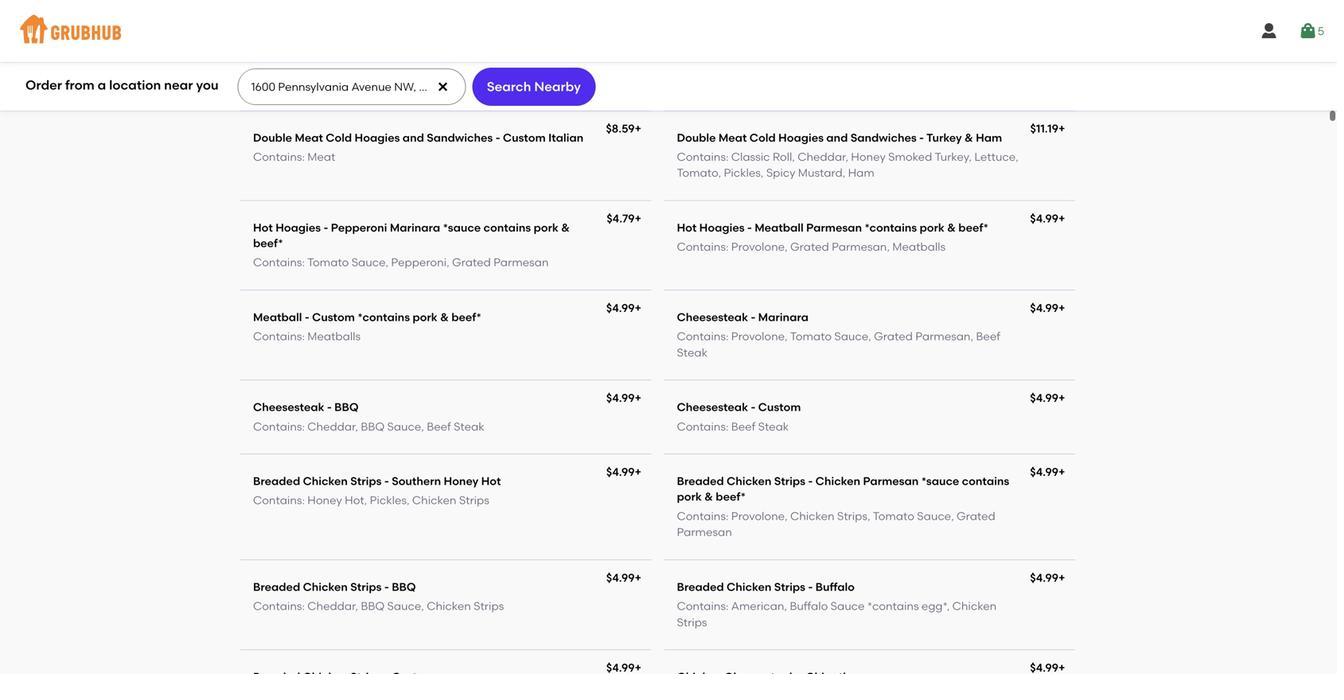 Task type: describe. For each thing, give the bounding box(es) containing it.
grated inside hot hoagies - meatball parmesan *contains pork & beef* contains: provolone, grated parmesan, meatballs
[[791, 192, 829, 205]]

strips inside breaded chicken strips - chicken parmesan *sauce contains pork & beef* contains: provolone, chicken strips, tomato sauce, grated parmesan
[[774, 426, 806, 440]]

hoagies inside double meat cold hoagies and sandwiches - custom italian contains: meat
[[355, 82, 400, 96]]

cheesesteak inside cheesesteak - custom contains: beef steak
[[677, 352, 748, 366]]

double meat cold hoagies and sandwiches - custom italian contains: meat
[[253, 82, 584, 115]]

beef* inside breaded chicken strips - chicken parmesan *sauce contains pork & beef* contains: provolone, chicken strips, tomato sauce, grated parmesan
[[716, 442, 746, 455]]

pork inside hot hoagies - meatball parmesan *contains pork & beef* contains: provolone, grated parmesan, meatballs
[[920, 172, 945, 186]]

- inside breaded chicken strips - southern honey hot contains: honey hot, pickles, chicken strips
[[384, 426, 389, 440]]

provolone, inside hot hoagies - meatball parmesan *contains pork & beef* contains: provolone, grated parmesan, meatballs
[[731, 192, 788, 205]]

honey inside contains: classic roll, cheddar, honey smoked turkey, lettuce, tomato, pickles, spicy mustard, ham
[[851, 101, 886, 115]]

0 vertical spatial buffalo
[[816, 532, 855, 545]]

contains: inside meatball - custom *contains pork & beef* contains: meatballs
[[253, 281, 305, 295]]

beef inside contains: provolone, tomato sauce, grated parmesan, beef steak
[[976, 281, 1001, 295]]

contains: inside contains: classic roll, cheddar, honey smoked turkey, lettuce, tomato, pickles, spicy mustard, ham
[[677, 101, 729, 115]]

hoagies for contains:
[[700, 172, 745, 186]]

chicken cheesesteak - chipotle contains: pepper jack, jalapenos, creamy chipotle, chicken steak
[[677, 622, 1011, 671]]

hoagies for beef*
[[276, 172, 321, 186]]

meatball inside hot hoagies - meatball parmesan *contains pork & beef* contains: provolone, grated parmesan, meatballs
[[755, 172, 804, 186]]

contains inside hot hoagies - pepperoni marinara *sauce contains pork & beef*
[[484, 172, 531, 186]]

& inside hot hoagies - pepperoni marinara *sauce contains pork & beef*
[[561, 172, 570, 186]]

- inside hot hoagies - meatball parmesan *contains pork & beef* contains: provolone, grated parmesan, meatballs
[[748, 172, 752, 186]]

0 horizontal spatial honey
[[308, 445, 342, 459]]

turkey,
[[935, 101, 972, 115]]

lettuce,
[[975, 101, 1019, 115]]

pickles, inside contains: classic roll, cheddar, honey smoked turkey, lettuce, tomato, pickles, spicy mustard, ham
[[724, 118, 764, 131]]

cheesesteak inside chicken cheesesteak - chipotle contains: pepper jack, jalapenos, creamy chipotle, chicken steak
[[725, 622, 796, 635]]

svg image inside 5 button
[[1299, 21, 1318, 41]]

contains: inside breaded chicken strips - chicken parmesan *sauce contains pork & beef* contains: provolone, chicken strips, tomato sauce, grated parmesan
[[677, 461, 729, 474]]

5 button
[[1299, 17, 1325, 45]]

a
[[98, 77, 106, 93]]

svg image
[[1260, 21, 1279, 41]]

classic
[[731, 101, 770, 115]]

pickles, inside breaded chicken strips - southern honey hot contains: honey hot, pickles, chicken strips
[[370, 445, 410, 459]]

hot inside breaded chicken strips - southern honey hot contains: honey hot, pickles, chicken strips
[[481, 426, 501, 440]]

from
[[65, 77, 95, 93]]

meatballs inside hot hoagies - meatball parmesan *contains pork & beef* contains: provolone, grated parmesan, meatballs
[[893, 192, 946, 205]]

tomato inside contains: provolone, tomato sauce, grated parmesan, beef steak
[[790, 281, 832, 295]]

pepperoni
[[331, 172, 387, 186]]

contains: inside cheesesteak - custom contains: beef steak
[[677, 371, 729, 385]]

pork inside breaded chicken strips - chicken parmesan *sauce contains pork & beef* contains: provolone, chicken strips, tomato sauce, grated parmesan
[[677, 442, 702, 455]]

cheddar, inside contains: classic roll, cheddar, honey smoked turkey, lettuce, tomato, pickles, spicy mustard, ham
[[798, 101, 849, 115]]

sandwiches
[[427, 82, 493, 96]]

contains: inside contains: provolone, tomato sauce, grated parmesan, beef steak
[[677, 281, 729, 295]]

provolone, inside contains: provolone, tomato sauce, grated parmesan, beef steak
[[731, 281, 788, 295]]

order
[[25, 77, 62, 93]]

hot,
[[345, 445, 367, 459]]

parmesan inside hot hoagies - meatball parmesan *contains pork & beef* contains: provolone, grated parmesan, meatballs
[[807, 172, 862, 186]]

steak inside cheesesteak - custom contains: beef steak
[[758, 371, 789, 385]]

meatballs inside meatball - custom *contains pork & beef* contains: meatballs
[[308, 281, 361, 295]]

*contains inside breaded chicken strips - buffalo contains: american, buffalo sauce *contains egg*, chicken strips
[[868, 551, 919, 564]]

- inside meatball - custom *contains pork & beef* contains: meatballs
[[305, 262, 310, 275]]

grated inside contains: provolone, tomato sauce, grated parmesan, beef steak
[[874, 281, 913, 295]]

1 horizontal spatial honey
[[444, 426, 479, 440]]

- inside chicken cheesesteak - chipotle contains: pepper jack, jalapenos, creamy chipotle, chicken steak
[[799, 622, 803, 635]]

smoked
[[889, 101, 933, 115]]

meatball inside meatball - custom *contains pork & beef* contains: meatballs
[[253, 262, 302, 275]]

beef* inside hot hoagies - pepperoni marinara *sauce contains pork & beef*
[[253, 188, 283, 202]]

double
[[253, 82, 292, 96]]

*contains inside hot hoagies - meatball parmesan *contains pork & beef* contains: provolone, grated parmesan, meatballs
[[865, 172, 917, 186]]

cheesesteak - custom contains: beef steak
[[677, 352, 801, 385]]

contains: inside double meat cold hoagies and sandwiches - custom italian contains: meat
[[253, 101, 305, 115]]

- inside breaded chicken strips - chicken parmesan *sauce contains pork & beef* contains: provolone, chicken strips, tomato sauce, grated parmesan
[[808, 426, 813, 440]]

*sauce inside breaded chicken strips - chicken parmesan *sauce contains pork & beef* contains: provolone, chicken strips, tomato sauce, grated parmesan
[[922, 426, 960, 440]]

marinara
[[390, 172, 440, 186]]

hot for hot hoagies - meatball parmesan *contains pork & beef* contains: provolone, grated parmesan, meatballs
[[677, 172, 697, 186]]

contains: cheddar, bbq sauce, chicken strips
[[253, 551, 504, 564]]

hot hoagies - meatball parmesan *contains pork & beef* contains: provolone, grated parmesan, meatballs
[[677, 172, 989, 205]]

order from a location near you
[[25, 77, 219, 93]]

contains: cheddar, bbq sauce, beef steak
[[253, 371, 485, 385]]



Task type: locate. For each thing, give the bounding box(es) containing it.
contains: inside chicken cheesesteak - chipotle contains: pepper jack, jalapenos, creamy chipotle, chicken steak
[[677, 641, 729, 655]]

0 vertical spatial *sauce
[[443, 172, 481, 186]]

cheddar, for contains: cheddar, bbq sauce, chicken strips
[[308, 551, 358, 564]]

american,
[[731, 551, 787, 564]]

breaded for breaded chicken strips - chicken parmesan *sauce contains pork & beef* contains: provolone, chicken strips, tomato sauce, grated parmesan
[[677, 426, 724, 440]]

bbq
[[361, 371, 385, 385], [361, 551, 385, 564]]

hot inside hot hoagies - pepperoni marinara *sauce contains pork & beef*
[[253, 172, 273, 186]]

honey
[[851, 101, 886, 115], [444, 426, 479, 440], [308, 445, 342, 459]]

contains: classic roll, cheddar, honey smoked turkey, lettuce, tomato, pickles, spicy mustard, ham
[[677, 101, 1019, 131]]

1 horizontal spatial beef
[[731, 371, 756, 385]]

breaded chicken strips - chicken parmesan *sauce contains pork & beef* contains: provolone, chicken strips, tomato sauce, grated parmesan
[[677, 426, 1010, 490]]

parmesan, inside hot hoagies - meatball parmesan *contains pork & beef* contains: provolone, grated parmesan, meatballs
[[832, 192, 890, 205]]

2 vertical spatial cheddar,
[[308, 551, 358, 564]]

- inside double meat cold hoagies and sandwiches - custom italian contains: meat
[[496, 82, 500, 96]]

1 vertical spatial bbq
[[361, 551, 385, 564]]

meatball - custom *contains pork & beef* contains: meatballs
[[253, 262, 482, 295]]

1 horizontal spatial pickles,
[[724, 118, 764, 131]]

2 horizontal spatial honey
[[851, 101, 886, 115]]

0 vertical spatial honey
[[851, 101, 886, 115]]

buffalo
[[816, 532, 855, 545], [790, 551, 828, 564]]

3 provolone, from the top
[[731, 461, 788, 474]]

2 horizontal spatial beef
[[976, 281, 1001, 295]]

1 vertical spatial contains
[[962, 426, 1010, 440]]

provolone, inside breaded chicken strips - chicken parmesan *sauce contains pork & beef* contains: provolone, chicken strips, tomato sauce, grated parmesan
[[731, 461, 788, 474]]

honey left hot, in the bottom left of the page
[[308, 445, 342, 459]]

pork inside hot hoagies - pepperoni marinara *sauce contains pork & beef*
[[534, 172, 559, 186]]

1 vertical spatial svg image
[[437, 80, 449, 93]]

*sauce inside hot hoagies - pepperoni marinara *sauce contains pork & beef*
[[443, 172, 481, 186]]

1 vertical spatial custom
[[312, 262, 355, 275]]

1 bbq from the top
[[361, 371, 385, 385]]

1 vertical spatial cheddar,
[[308, 371, 358, 385]]

southern
[[392, 426, 441, 440]]

2 horizontal spatial hot
[[677, 172, 697, 186]]

0 horizontal spatial contains
[[484, 172, 531, 186]]

beef* inside meatball - custom *contains pork & beef* contains: meatballs
[[452, 262, 482, 275]]

0 horizontal spatial meatball
[[253, 262, 302, 275]]

contains: chicken strips
[[253, 641, 385, 655]]

0 horizontal spatial parmesan
[[677, 477, 732, 490]]

pepper
[[731, 641, 771, 655]]

hot
[[253, 172, 273, 186], [677, 172, 697, 186], [481, 426, 501, 440]]

0 vertical spatial meat
[[295, 82, 323, 96]]

pickles, down southern
[[370, 445, 410, 459]]

0 horizontal spatial hot
[[253, 172, 273, 186]]

1 vertical spatial meatballs
[[308, 281, 361, 295]]

0 vertical spatial cheddar,
[[798, 101, 849, 115]]

2 horizontal spatial hoagies
[[700, 172, 745, 186]]

*contains
[[865, 172, 917, 186], [358, 262, 410, 275], [868, 551, 919, 564]]

& inside breaded chicken strips - chicken parmesan *sauce contains pork & beef* contains: provolone, chicken strips, tomato sauce, grated parmesan
[[705, 442, 713, 455]]

2 vertical spatial custom
[[758, 352, 801, 366]]

breaded
[[253, 426, 300, 440], [677, 426, 724, 440], [677, 532, 724, 545]]

buffalo up sauce
[[816, 532, 855, 545]]

svg image right and
[[437, 80, 449, 93]]

strips
[[350, 426, 382, 440], [774, 426, 806, 440], [459, 445, 490, 459], [774, 532, 806, 545], [474, 551, 504, 564], [677, 567, 707, 581], [354, 641, 385, 655]]

0 vertical spatial cheesesteak
[[677, 352, 748, 366]]

main navigation navigation
[[0, 0, 1338, 62]]

honey up ham
[[851, 101, 886, 115]]

1 horizontal spatial custom
[[503, 82, 546, 96]]

2 horizontal spatial custom
[[758, 352, 801, 366]]

custom inside double meat cold hoagies and sandwiches - custom italian contains: meat
[[503, 82, 546, 96]]

0 vertical spatial parmesan,
[[832, 192, 890, 205]]

hoagies inside hot hoagies - meatball parmesan *contains pork & beef* contains: provolone, grated parmesan, meatballs
[[700, 172, 745, 186]]

sauce,
[[835, 281, 872, 295], [387, 371, 424, 385], [917, 461, 954, 474], [387, 551, 424, 564]]

tomato,
[[677, 118, 721, 131]]

hoagies down tomato, at the right top of page
[[700, 172, 745, 186]]

roll,
[[773, 101, 795, 115]]

contains:
[[253, 101, 305, 115], [677, 101, 729, 115], [677, 192, 729, 205], [253, 281, 305, 295], [677, 281, 729, 295], [253, 371, 305, 385], [677, 371, 729, 385], [253, 445, 305, 459], [677, 461, 729, 474], [253, 551, 305, 564], [677, 551, 729, 564], [253, 641, 305, 655], [677, 641, 729, 655]]

sauce, for steak
[[387, 371, 424, 385]]

hot inside hot hoagies - meatball parmesan *contains pork & beef* contains: provolone, grated parmesan, meatballs
[[677, 172, 697, 186]]

contains inside breaded chicken strips - chicken parmesan *sauce contains pork & beef* contains: provolone, chicken strips, tomato sauce, grated parmesan
[[962, 426, 1010, 440]]

2 vertical spatial grated
[[957, 461, 996, 474]]

breaded chicken strips - southern honey hot contains: honey hot, pickles, chicken strips
[[253, 426, 501, 459]]

breaded inside breaded chicken strips - chicken parmesan *sauce contains pork & beef* contains: provolone, chicken strips, tomato sauce, grated parmesan
[[677, 426, 724, 440]]

2 horizontal spatial parmesan
[[863, 426, 919, 440]]

hoagies left pepperoni
[[276, 172, 321, 186]]

0 vertical spatial meatball
[[755, 172, 804, 186]]

0 vertical spatial contains
[[484, 172, 531, 186]]

1 vertical spatial grated
[[874, 281, 913, 295]]

0 vertical spatial tomato
[[790, 281, 832, 295]]

0 vertical spatial pickles,
[[724, 118, 764, 131]]

2 bbq from the top
[[361, 551, 385, 564]]

you
[[196, 77, 219, 93]]

0 horizontal spatial pickles,
[[370, 445, 410, 459]]

1 horizontal spatial hot
[[481, 426, 501, 440]]

1 horizontal spatial meatballs
[[893, 192, 946, 205]]

1 vertical spatial meat
[[308, 101, 335, 115]]

hoagies
[[355, 82, 400, 96], [276, 172, 321, 186], [700, 172, 745, 186]]

sauce, inside contains: provolone, tomato sauce, grated parmesan, beef steak
[[835, 281, 872, 295]]

parmesan
[[807, 172, 862, 186], [863, 426, 919, 440], [677, 477, 732, 490]]

chicken
[[303, 426, 348, 440], [727, 426, 772, 440], [816, 426, 861, 440], [412, 445, 457, 459], [791, 461, 835, 474], [727, 532, 772, 545], [427, 551, 471, 564], [953, 551, 997, 564], [677, 622, 722, 635], [308, 641, 352, 655], [966, 641, 1011, 655]]

provolone,
[[731, 192, 788, 205], [731, 281, 788, 295], [731, 461, 788, 474]]

sauce
[[831, 551, 865, 564]]

pickles,
[[724, 118, 764, 131], [370, 445, 410, 459]]

1 provolone, from the top
[[731, 192, 788, 205]]

0 vertical spatial custom
[[503, 82, 546, 96]]

bbq for beef
[[361, 371, 385, 385]]

nearby
[[534, 79, 581, 94]]

steak
[[677, 297, 708, 311], [454, 371, 485, 385], [758, 371, 789, 385], [677, 657, 708, 671]]

breaded for breaded chicken strips - southern honey hot contains: honey hot, pickles, chicken strips
[[253, 426, 300, 440]]

beef* inside hot hoagies - meatball parmesan *contains pork & beef* contains: provolone, grated parmesan, meatballs
[[959, 172, 989, 186]]

0 horizontal spatial beef
[[427, 371, 451, 385]]

beef for cheesesteak - custom contains: beef steak
[[731, 371, 756, 385]]

1 vertical spatial *contains
[[358, 262, 410, 275]]

beef for contains: cheddar, bbq sauce, beef steak
[[427, 371, 451, 385]]

1 vertical spatial buffalo
[[790, 551, 828, 564]]

2 vertical spatial *contains
[[868, 551, 919, 564]]

1 vertical spatial parmesan
[[863, 426, 919, 440]]

beef
[[976, 281, 1001, 295], [427, 371, 451, 385], [731, 371, 756, 385]]

0 vertical spatial grated
[[791, 192, 829, 205]]

& inside meatball - custom *contains pork & beef* contains: meatballs
[[440, 262, 449, 275]]

1 vertical spatial parmesan,
[[916, 281, 974, 295]]

1 horizontal spatial svg image
[[1299, 21, 1318, 41]]

svg image
[[1299, 21, 1318, 41], [437, 80, 449, 93]]

breaded inside breaded chicken strips - southern honey hot contains: honey hot, pickles, chicken strips
[[253, 426, 300, 440]]

cold
[[326, 82, 352, 96]]

hot for hot hoagies - pepperoni marinara *sauce contains pork & beef*
[[253, 172, 273, 186]]

1 vertical spatial provolone,
[[731, 281, 788, 295]]

sauce, for parmesan,
[[835, 281, 872, 295]]

1 horizontal spatial parmesan,
[[916, 281, 974, 295]]

pork
[[534, 172, 559, 186], [920, 172, 945, 186], [413, 262, 438, 275], [677, 442, 702, 455]]

and
[[403, 82, 424, 96]]

cheddar, for contains: cheddar, bbq sauce, beef steak
[[308, 371, 358, 385]]

spicy
[[767, 118, 796, 131]]

2 vertical spatial provolone,
[[731, 461, 788, 474]]

contains: inside breaded chicken strips - southern honey hot contains: honey hot, pickles, chicken strips
[[253, 445, 305, 459]]

grated inside breaded chicken strips - chicken parmesan *sauce contains pork & beef* contains: provolone, chicken strips, tomato sauce, grated parmesan
[[957, 461, 996, 474]]

0 vertical spatial *contains
[[865, 172, 917, 186]]

grated
[[791, 192, 829, 205], [874, 281, 913, 295], [957, 461, 996, 474]]

0 vertical spatial svg image
[[1299, 21, 1318, 41]]

buffalo left sauce
[[790, 551, 828, 564]]

honey right southern
[[444, 426, 479, 440]]

mustard,
[[798, 118, 846, 131]]

custom for meatball - custom *contains pork & beef*
[[312, 262, 355, 275]]

breaded inside breaded chicken strips - buffalo contains: american, buffalo sauce *contains egg*, chicken strips
[[677, 532, 724, 545]]

custom inside meatball - custom *contains pork & beef* contains: meatballs
[[312, 262, 355, 275]]

ham
[[848, 118, 875, 131]]

pork inside meatball - custom *contains pork & beef* contains: meatballs
[[413, 262, 438, 275]]

near
[[164, 77, 193, 93]]

beef*
[[959, 172, 989, 186], [253, 188, 283, 202], [452, 262, 482, 275], [716, 442, 746, 455]]

parmesan,
[[832, 192, 890, 205], [916, 281, 974, 295]]

1 vertical spatial meatball
[[253, 262, 302, 275]]

Search Address search field
[[238, 69, 464, 104]]

meat
[[295, 82, 323, 96], [308, 101, 335, 115]]

bbq for chicken
[[361, 551, 385, 564]]

-
[[496, 82, 500, 96], [324, 172, 328, 186], [748, 172, 752, 186], [305, 262, 310, 275], [751, 352, 756, 366], [384, 426, 389, 440], [808, 426, 813, 440], [808, 532, 813, 545], [799, 622, 803, 635]]

contains: provolone, tomato sauce, grated parmesan, beef steak
[[677, 281, 1001, 311]]

hoagies left and
[[355, 82, 400, 96]]

sauce, inside breaded chicken strips - chicken parmesan *sauce contains pork & beef* contains: provolone, chicken strips, tomato sauce, grated parmesan
[[917, 461, 954, 474]]

meat left cold
[[295, 82, 323, 96]]

1 horizontal spatial parmesan
[[807, 172, 862, 186]]

strips,
[[837, 461, 871, 474]]

1 horizontal spatial hoagies
[[355, 82, 400, 96]]

contains: inside hot hoagies - meatball parmesan *contains pork & beef* contains: provolone, grated parmesan, meatballs
[[677, 192, 729, 205]]

tomato inside breaded chicken strips - chicken parmesan *sauce contains pork & beef* contains: provolone, chicken strips, tomato sauce, grated parmesan
[[873, 461, 915, 474]]

meatballs
[[893, 192, 946, 205], [308, 281, 361, 295]]

- inside hot hoagies - pepperoni marinara *sauce contains pork & beef*
[[324, 172, 328, 186]]

tomato
[[790, 281, 832, 295], [873, 461, 915, 474]]

custom
[[503, 82, 546, 96], [312, 262, 355, 275], [758, 352, 801, 366]]

*contains inside meatball - custom *contains pork & beef* contains: meatballs
[[358, 262, 410, 275]]

pickles, down classic
[[724, 118, 764, 131]]

0 horizontal spatial parmesan,
[[832, 192, 890, 205]]

1 vertical spatial pickles,
[[370, 445, 410, 459]]

italian
[[549, 82, 584, 96]]

hoagies inside hot hoagies - pepperoni marinara *sauce contains pork & beef*
[[276, 172, 321, 186]]

&
[[561, 172, 570, 186], [948, 172, 956, 186], [440, 262, 449, 275], [705, 442, 713, 455]]

0 horizontal spatial *sauce
[[443, 172, 481, 186]]

2 provolone, from the top
[[731, 281, 788, 295]]

1 vertical spatial *sauce
[[922, 426, 960, 440]]

breaded chicken strips - buffalo contains: american, buffalo sauce *contains egg*, chicken strips
[[677, 532, 997, 581]]

0 horizontal spatial svg image
[[437, 80, 449, 93]]

0 horizontal spatial custom
[[312, 262, 355, 275]]

svg image right svg image
[[1299, 21, 1318, 41]]

contains
[[484, 172, 531, 186], [962, 426, 1010, 440]]

sauce, for strips
[[387, 551, 424, 564]]

location
[[109, 77, 161, 93]]

& inside hot hoagies - meatball parmesan *contains pork & beef* contains: provolone, grated parmesan, meatballs
[[948, 172, 956, 186]]

- inside cheesesteak - custom contains: beef steak
[[751, 352, 756, 366]]

1 horizontal spatial grated
[[874, 281, 913, 295]]

1 vertical spatial tomato
[[873, 461, 915, 474]]

1 vertical spatial cheesesteak
[[725, 622, 796, 635]]

1 horizontal spatial *sauce
[[922, 426, 960, 440]]

jack,
[[773, 641, 803, 655]]

1 horizontal spatial meatball
[[755, 172, 804, 186]]

0 horizontal spatial grated
[[791, 192, 829, 205]]

beef inside cheesesteak - custom contains: beef steak
[[731, 371, 756, 385]]

contains: inside breaded chicken strips - buffalo contains: american, buffalo sauce *contains egg*, chicken strips
[[677, 551, 729, 564]]

0 vertical spatial provolone,
[[731, 192, 788, 205]]

meatball
[[755, 172, 804, 186], [253, 262, 302, 275]]

cheesesteak
[[677, 352, 748, 366], [725, 622, 796, 635]]

0 horizontal spatial meatballs
[[308, 281, 361, 295]]

5
[[1318, 24, 1325, 38]]

*sauce
[[443, 172, 481, 186], [922, 426, 960, 440]]

breaded for breaded chicken strips - buffalo contains: american, buffalo sauce *contains egg*, chicken strips
[[677, 532, 724, 545]]

hot hoagies - pepperoni marinara *sauce contains pork & beef*
[[253, 172, 570, 202]]

1 vertical spatial honey
[[444, 426, 479, 440]]

steak inside contains: provolone, tomato sauce, grated parmesan, beef steak
[[677, 297, 708, 311]]

2 vertical spatial parmesan
[[677, 477, 732, 490]]

custom inside cheesesteak - custom contains: beef steak
[[758, 352, 801, 366]]

1 horizontal spatial contains
[[962, 426, 1010, 440]]

chipotle,
[[914, 641, 964, 655]]

1 horizontal spatial tomato
[[873, 461, 915, 474]]

egg*,
[[922, 551, 950, 564]]

search
[[487, 79, 531, 94]]

jalapenos,
[[806, 641, 866, 655]]

meat down cold
[[308, 101, 335, 115]]

0 vertical spatial bbq
[[361, 371, 385, 385]]

chipotle
[[806, 622, 853, 635]]

0 vertical spatial parmesan
[[807, 172, 862, 186]]

- inside breaded chicken strips - buffalo contains: american, buffalo sauce *contains egg*, chicken strips
[[808, 532, 813, 545]]

2 horizontal spatial grated
[[957, 461, 996, 474]]

0 horizontal spatial hoagies
[[276, 172, 321, 186]]

parmesan, inside contains: provolone, tomato sauce, grated parmesan, beef steak
[[916, 281, 974, 295]]

0 vertical spatial meatballs
[[893, 192, 946, 205]]

cheddar,
[[798, 101, 849, 115], [308, 371, 358, 385], [308, 551, 358, 564]]

custom for cheesesteak - custom
[[758, 352, 801, 366]]

search nearby button
[[472, 68, 596, 106]]

0 horizontal spatial tomato
[[790, 281, 832, 295]]

creamy
[[868, 641, 912, 655]]

search nearby
[[487, 79, 581, 94]]

2 vertical spatial honey
[[308, 445, 342, 459]]

steak inside chicken cheesesteak - chipotle contains: pepper jack, jalapenos, creamy chipotle, chicken steak
[[677, 657, 708, 671]]



Task type: vqa. For each thing, say whether or not it's contained in the screenshot.


